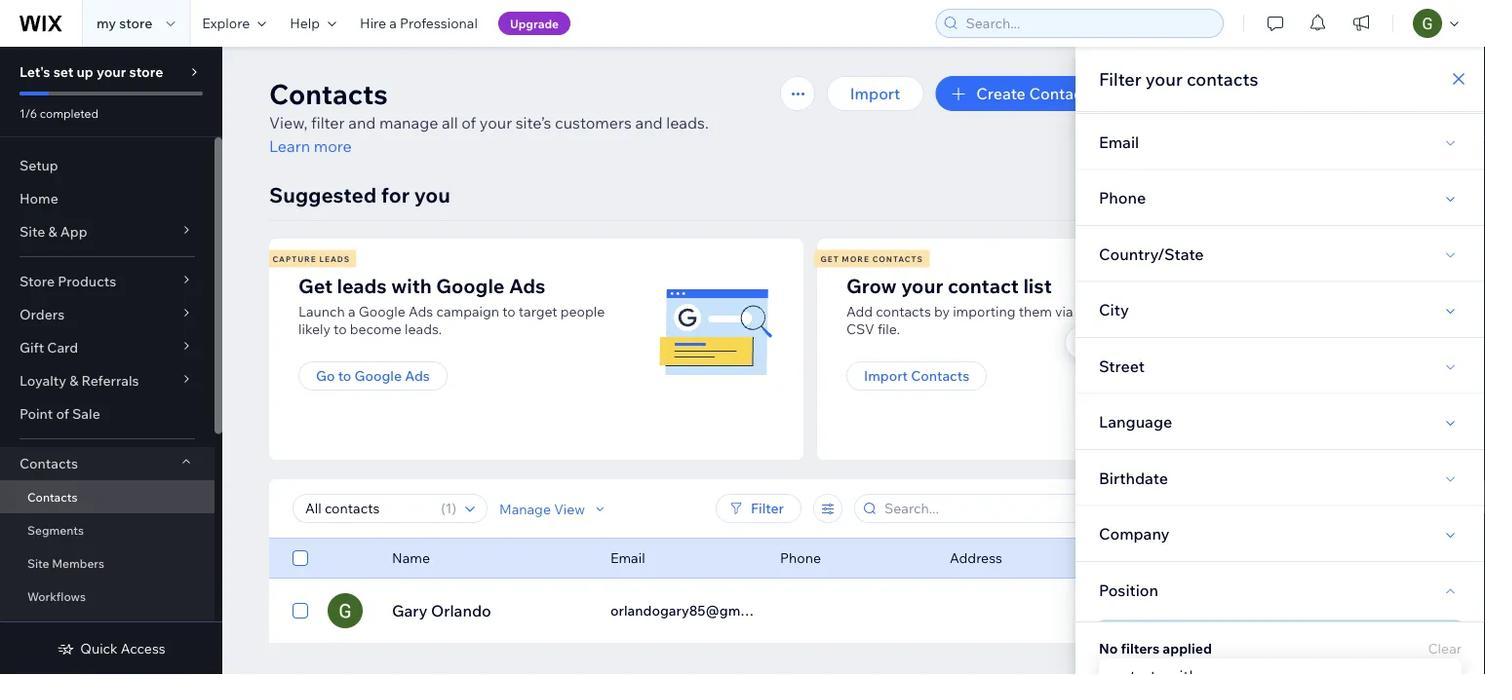 Task type: locate. For each thing, give the bounding box(es) containing it.
0 horizontal spatial &
[[48, 223, 57, 240]]

a
[[389, 15, 397, 32], [348, 303, 356, 320], [1133, 303, 1141, 320]]

2 vertical spatial google
[[355, 368, 402, 385]]

0 vertical spatial leads.
[[666, 113, 709, 133]]

google
[[436, 274, 505, 298], [359, 303, 406, 320], [355, 368, 402, 385]]

a inside get leads with google ads launch a google ads campaign to target people likely to become leads.
[[348, 303, 356, 320]]

explore
[[202, 15, 250, 32]]

list
[[266, 239, 1359, 460]]

1 horizontal spatial filter
[[1099, 68, 1142, 90]]

go to google ads
[[316, 368, 430, 385]]

contacts up segments
[[27, 490, 77, 505]]

1/6 completed
[[20, 106, 98, 120]]

card
[[47, 339, 78, 356]]

store
[[119, 15, 152, 32], [129, 63, 163, 80]]

contacts inside the contacts view, filter and manage all of your site's customers and leads. learn more
[[269, 77, 388, 111]]

help
[[290, 15, 320, 32]]

site
[[20, 223, 45, 240], [27, 556, 49, 571]]

workflows
[[27, 590, 86, 604]]

hire a professional link
[[348, 0, 489, 47]]

campaign
[[436, 303, 499, 320]]

phone
[[1099, 188, 1146, 207], [780, 550, 821, 567]]

sale
[[72, 406, 100, 423]]

gift card
[[20, 339, 78, 356]]

your
[[97, 63, 126, 80], [1146, 68, 1183, 90], [480, 113, 512, 133], [901, 274, 943, 298]]

& inside popup button
[[69, 373, 78, 390]]

& for tasks
[[61, 623, 68, 637]]

1 vertical spatial store
[[129, 63, 163, 80]]

0 vertical spatial ads
[[509, 274, 546, 298]]

more
[[314, 137, 352, 156]]

a down leads
[[348, 303, 356, 320]]

store down my store
[[129, 63, 163, 80]]

my
[[97, 15, 116, 32]]

0 horizontal spatial a
[[348, 303, 356, 320]]

city
[[1099, 300, 1129, 320]]

0 horizontal spatial filter
[[751, 500, 784, 517]]

suggested
[[269, 182, 377, 208]]

your inside grow your contact list add contacts by importing them via gmail or a csv file.
[[901, 274, 943, 298]]

email up orlandogary85@gmail.com
[[611, 550, 645, 567]]

0 vertical spatial site
[[20, 223, 45, 240]]

suggested for you
[[269, 182, 450, 208]]

contacts up 'filter'
[[269, 77, 388, 111]]

1 vertical spatial &
[[69, 373, 78, 390]]

to left target
[[502, 303, 516, 320]]

1 vertical spatial filter
[[751, 500, 784, 517]]

filter inside button
[[751, 500, 784, 517]]

setup
[[20, 157, 58, 174]]

leads. inside get leads with google ads launch a google ads campaign to target people likely to become leads.
[[405, 321, 442, 338]]

no
[[1099, 641, 1118, 658]]

site down segments
[[27, 556, 49, 571]]

0 horizontal spatial leads.
[[405, 321, 442, 338]]

1 horizontal spatial phone
[[1099, 188, 1146, 207]]

to right go
[[338, 368, 351, 385]]

filter for filter your contacts
[[1099, 68, 1142, 90]]

0 vertical spatial of
[[462, 113, 476, 133]]

2 vertical spatial ads
[[405, 368, 430, 385]]

0 vertical spatial import
[[850, 84, 900, 103]]

contacts down by at the top right
[[911, 368, 970, 385]]

search... field up contact
[[960, 10, 1217, 37]]

capture leads
[[273, 254, 350, 264]]

search... field up "address"
[[879, 495, 1082, 523]]

& right loyalty at the left bottom of page
[[69, 373, 78, 390]]

leads. right customers in the top left of the page
[[666, 113, 709, 133]]

site & app
[[20, 223, 87, 240]]

email down filter your contacts
[[1099, 132, 1139, 151]]

store right the my
[[119, 15, 152, 32]]

your inside the contacts view, filter and manage all of your site's customers and leads. learn more
[[480, 113, 512, 133]]

manage view button
[[499, 501, 609, 518]]

& right tasks
[[61, 623, 68, 637]]

orders
[[20, 306, 65, 323]]

1 horizontal spatial contacts
[[1187, 68, 1259, 90]]

ads up target
[[509, 274, 546, 298]]

you
[[414, 182, 450, 208]]

& for site
[[48, 223, 57, 240]]

1 vertical spatial leads.
[[405, 321, 442, 338]]

likely
[[298, 321, 331, 338]]

1 vertical spatial import
[[864, 368, 908, 385]]

gary orlando image
[[328, 594, 363, 629]]

orlandogary85@gmail.com
[[611, 603, 786, 620]]

None checkbox
[[293, 547, 308, 571], [293, 600, 308, 623], [293, 547, 308, 571], [293, 600, 308, 623]]

sidebar element
[[0, 47, 222, 676]]

a inside grow your contact list add contacts by importing them via gmail or a csv file.
[[1133, 303, 1141, 320]]

setup link
[[0, 149, 215, 182]]

0 vertical spatial &
[[48, 223, 57, 240]]

0 vertical spatial contacts
[[1187, 68, 1259, 90]]

1 vertical spatial of
[[56, 406, 69, 423]]

phone up country/state
[[1099, 188, 1146, 207]]

contacts
[[1187, 68, 1259, 90], [876, 303, 931, 320]]

referrals
[[81, 373, 139, 390]]

site for site members
[[27, 556, 49, 571]]

0 vertical spatial filter
[[1099, 68, 1142, 90]]

google down become
[[355, 368, 402, 385]]

site inside site & app dropdown button
[[20, 223, 45, 240]]

a right or
[[1133, 303, 1141, 320]]

2 vertical spatial to
[[338, 368, 351, 385]]

grow your contact list add contacts by importing them via gmail or a csv file.
[[847, 274, 1141, 338]]

import inside list
[[864, 368, 908, 385]]

segments link
[[0, 514, 215, 547]]

1 horizontal spatial leads.
[[666, 113, 709, 133]]

google up become
[[359, 303, 406, 320]]

and right 'filter'
[[348, 113, 376, 133]]

site inside site members link
[[27, 556, 49, 571]]

get
[[821, 254, 839, 264]]

0 vertical spatial email
[[1099, 132, 1139, 151]]

1 and from the left
[[348, 113, 376, 133]]

create contact
[[976, 84, 1088, 103]]

1 vertical spatial contacts
[[876, 303, 931, 320]]

of right the all
[[462, 113, 476, 133]]

ads down with
[[409, 303, 433, 320]]

& inside dropdown button
[[48, 223, 57, 240]]

1 horizontal spatial and
[[635, 113, 663, 133]]

email
[[1099, 132, 1139, 151], [611, 550, 645, 567]]

point of sale link
[[0, 398, 215, 431]]

google up campaign
[[436, 274, 505, 298]]

contacts
[[269, 77, 388, 111], [911, 368, 970, 385], [20, 455, 78, 473], [27, 490, 77, 505]]

site members link
[[0, 547, 215, 580]]

tasks & reminders
[[27, 623, 130, 637]]

0 horizontal spatial and
[[348, 113, 376, 133]]

manage
[[379, 113, 438, 133]]

to
[[502, 303, 516, 320], [334, 321, 347, 338], [338, 368, 351, 385]]

1 vertical spatial phone
[[780, 550, 821, 567]]

filter
[[1099, 68, 1142, 90], [751, 500, 784, 517]]

learn
[[269, 137, 310, 156]]

0 horizontal spatial of
[[56, 406, 69, 423]]

grow
[[847, 274, 897, 298]]

& left app
[[48, 223, 57, 240]]

leads. inside the contacts view, filter and manage all of your site's customers and leads. learn more
[[666, 113, 709, 133]]

to inside go to google ads button
[[338, 368, 351, 385]]

0 horizontal spatial email
[[611, 550, 645, 567]]

ads down get leads with google ads launch a google ads campaign to target people likely to become leads.
[[405, 368, 430, 385]]

ads
[[509, 274, 546, 298], [409, 303, 433, 320], [405, 368, 430, 385]]

site members
[[27, 556, 104, 571]]

& inside "link"
[[61, 623, 68, 637]]

leads. down with
[[405, 321, 442, 338]]

import
[[850, 84, 900, 103], [864, 368, 908, 385]]

create contact button
[[936, 76, 1112, 111]]

and
[[348, 113, 376, 133], [635, 113, 663, 133]]

0 vertical spatial google
[[436, 274, 505, 298]]

become
[[350, 321, 402, 338]]

members
[[52, 556, 104, 571]]

ads inside button
[[405, 368, 430, 385]]

to down the launch
[[334, 321, 347, 338]]

tasks
[[27, 623, 58, 637]]

contacts link
[[0, 481, 215, 514]]

by
[[934, 303, 950, 320]]

1 horizontal spatial of
[[462, 113, 476, 133]]

2 horizontal spatial &
[[69, 373, 78, 390]]

store inside sidebar element
[[129, 63, 163, 80]]

point of sale
[[20, 406, 100, 423]]

phone down 'filter' button
[[780, 550, 821, 567]]

Search... field
[[960, 10, 1217, 37], [879, 495, 1082, 523]]

contacts down point of sale
[[20, 455, 78, 473]]

and right customers in the top left of the page
[[635, 113, 663, 133]]

1 vertical spatial email
[[611, 550, 645, 567]]

position
[[1099, 581, 1159, 600]]

set
[[53, 63, 73, 80]]

get more contacts
[[821, 254, 923, 264]]

import for import
[[850, 84, 900, 103]]

1 vertical spatial site
[[27, 556, 49, 571]]

site down 'home' on the top of page
[[20, 223, 45, 240]]

1 horizontal spatial email
[[1099, 132, 1139, 151]]

loyalty & referrals
[[20, 373, 139, 390]]

customers
[[555, 113, 632, 133]]

upgrade button
[[498, 12, 571, 35]]

segments
[[27, 523, 84, 538]]

of left sale on the left bottom
[[56, 406, 69, 423]]

leads.
[[666, 113, 709, 133], [405, 321, 442, 338]]

( 1 )
[[441, 500, 456, 517]]

2 vertical spatial &
[[61, 623, 68, 637]]

country/state
[[1099, 244, 1204, 264]]

0 horizontal spatial contacts
[[876, 303, 931, 320]]

1 horizontal spatial &
[[61, 623, 68, 637]]

hire
[[360, 15, 386, 32]]

gift card button
[[0, 332, 215, 365]]

gift
[[20, 339, 44, 356]]

contacts inside contacts dropdown button
[[20, 455, 78, 473]]

a right hire
[[389, 15, 397, 32]]

up
[[77, 63, 93, 80]]

list
[[1023, 274, 1052, 298]]

2 horizontal spatial a
[[1133, 303, 1141, 320]]



Task type: vqa. For each thing, say whether or not it's contained in the screenshot.
the bottommost "ads"
yes



Task type: describe. For each thing, give the bounding box(es) containing it.
of inside the contacts view, filter and manage all of your site's customers and leads. learn more
[[462, 113, 476, 133]]

google inside button
[[355, 368, 402, 385]]

0 vertical spatial store
[[119, 15, 152, 32]]

gmail
[[1076, 303, 1114, 320]]

(
[[441, 500, 445, 517]]

access
[[121, 641, 165, 658]]

of inside sidebar element
[[56, 406, 69, 423]]

all
[[442, 113, 458, 133]]

my store
[[97, 15, 152, 32]]

workflows link
[[0, 580, 215, 613]]

birthdate
[[1099, 468, 1168, 488]]

quick access
[[80, 641, 165, 658]]

target
[[519, 303, 557, 320]]

filter
[[311, 113, 345, 133]]

leads
[[337, 274, 387, 298]]

store products button
[[0, 265, 215, 298]]

view
[[554, 501, 585, 518]]

filter button
[[716, 494, 802, 524]]

1 vertical spatial search... field
[[879, 495, 1082, 523]]

home
[[20, 190, 58, 207]]

0 vertical spatial to
[[502, 303, 516, 320]]

store
[[20, 273, 55, 290]]

hire a professional
[[360, 15, 478, 32]]

file.
[[878, 321, 900, 338]]

street
[[1099, 356, 1145, 376]]

loyalty & referrals button
[[0, 365, 215, 398]]

no filters applied
[[1099, 641, 1212, 658]]

professional
[[400, 15, 478, 32]]

1/6
[[20, 106, 37, 120]]

)
[[452, 500, 456, 517]]

them
[[1019, 303, 1052, 320]]

help button
[[278, 0, 348, 47]]

applied
[[1163, 641, 1212, 658]]

address
[[950, 550, 1003, 567]]

more
[[842, 254, 870, 264]]

site & app button
[[0, 216, 215, 249]]

gary
[[392, 602, 428, 621]]

orders button
[[0, 298, 215, 332]]

learn more button
[[269, 135, 352, 158]]

upgrade
[[510, 16, 559, 31]]

list containing get leads with google ads
[[266, 239, 1359, 460]]

site's
[[516, 113, 551, 133]]

import button
[[827, 76, 924, 111]]

let's
[[20, 63, 50, 80]]

1 horizontal spatial a
[[389, 15, 397, 32]]

completed
[[40, 106, 98, 120]]

for
[[381, 182, 410, 208]]

contacts
[[872, 254, 923, 264]]

contact
[[1029, 84, 1088, 103]]

home link
[[0, 182, 215, 216]]

1 vertical spatial google
[[359, 303, 406, 320]]

0 horizontal spatial phone
[[780, 550, 821, 567]]

app
[[60, 223, 87, 240]]

contacts inside grow your contact list add contacts by importing them via gmail or a csv file.
[[876, 303, 931, 320]]

quick access button
[[57, 641, 165, 658]]

csv
[[847, 321, 875, 338]]

tasks & reminders link
[[0, 613, 215, 647]]

language
[[1099, 412, 1173, 432]]

Unsaved view field
[[299, 495, 435, 523]]

import for import contacts
[[864, 368, 908, 385]]

quick
[[80, 641, 118, 658]]

0 vertical spatial search... field
[[960, 10, 1217, 37]]

gary orlando
[[392, 602, 491, 621]]

site for site & app
[[20, 223, 45, 240]]

filters
[[1121, 641, 1160, 658]]

contacts button
[[0, 448, 215, 481]]

contacts inside contacts link
[[27, 490, 77, 505]]

get leads with google ads launch a google ads campaign to target people likely to become leads.
[[298, 274, 605, 338]]

filter your contacts
[[1099, 68, 1259, 90]]

leads
[[319, 254, 350, 264]]

manage view
[[499, 501, 585, 518]]

add
[[847, 303, 873, 320]]

go to google ads button
[[298, 362, 447, 391]]

& for loyalty
[[69, 373, 78, 390]]

launch
[[298, 303, 345, 320]]

store products
[[20, 273, 116, 290]]

import contacts button
[[847, 362, 987, 391]]

0 vertical spatial phone
[[1099, 188, 1146, 207]]

1
[[445, 500, 452, 517]]

or
[[1117, 303, 1130, 320]]

point
[[20, 406, 53, 423]]

company
[[1099, 524, 1170, 544]]

people
[[560, 303, 605, 320]]

via
[[1055, 303, 1073, 320]]

contacts inside import contacts button
[[911, 368, 970, 385]]

manage
[[499, 501, 551, 518]]

1 vertical spatial ads
[[409, 303, 433, 320]]

view,
[[269, 113, 308, 133]]

your inside sidebar element
[[97, 63, 126, 80]]

reminders
[[71, 623, 130, 637]]

1 vertical spatial to
[[334, 321, 347, 338]]

loyalty
[[20, 373, 66, 390]]

filter for filter
[[751, 500, 784, 517]]

2 and from the left
[[635, 113, 663, 133]]



